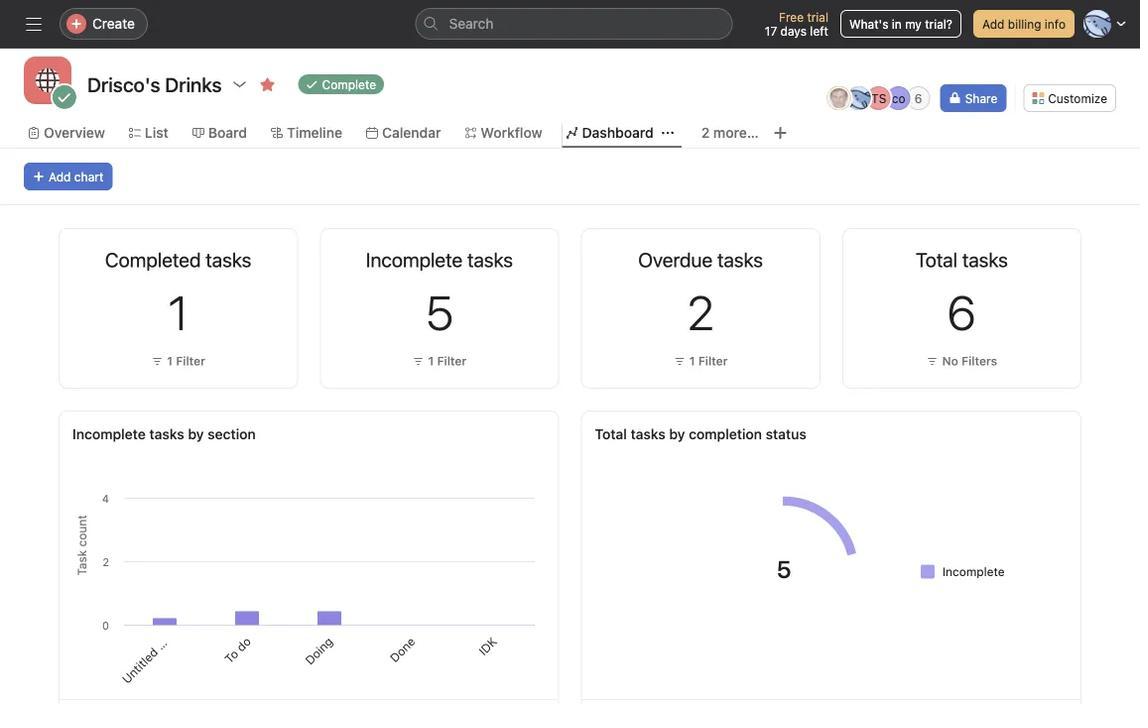 Task type: locate. For each thing, give the bounding box(es) containing it.
tasks
[[149, 426, 184, 443], [631, 426, 666, 443]]

1 horizontal spatial incomplete
[[943, 565, 1005, 579]]

incomplete for incomplete tasks by section
[[72, 426, 146, 443]]

completion status
[[689, 426, 807, 443]]

2
[[702, 125, 710, 141], [688, 284, 715, 341]]

1 horizontal spatial edit chart image
[[756, 249, 772, 265]]

1 filter
[[167, 354, 205, 368], [428, 354, 467, 368], [690, 354, 728, 368]]

no filters
[[943, 354, 998, 368]]

0 vertical spatial 2
[[702, 125, 710, 141]]

tasks left by
[[631, 426, 666, 443]]

1 vertical spatial incomplete
[[943, 565, 1005, 579]]

filter for 5
[[437, 354, 467, 368]]

2 1 filter from the left
[[428, 354, 467, 368]]

1 filter button down 5 "button"
[[408, 351, 472, 371]]

free
[[779, 10, 804, 24]]

0 horizontal spatial view chart image
[[467, 249, 483, 265]]

completed tasks
[[105, 248, 252, 272]]

2 button
[[688, 284, 715, 341]]

no filters button
[[922, 351, 1003, 371]]

add billing info button
[[974, 10, 1075, 38]]

6 right the "co"
[[915, 91, 923, 105]]

more…
[[714, 125, 759, 141]]

do
[[234, 635, 254, 655]]

1 filter button
[[146, 351, 210, 371], [408, 351, 472, 371], [669, 351, 733, 371]]

complete button
[[289, 70, 393, 98]]

0 horizontal spatial filter
[[176, 354, 205, 368]]

1 filter down 2 button
[[690, 354, 728, 368]]

chart
[[74, 170, 104, 184]]

filter down 5 "button"
[[437, 354, 467, 368]]

1 horizontal spatial tasks
[[631, 426, 666, 443]]

1 vertical spatial add
[[49, 170, 71, 184]]

filter
[[176, 354, 205, 368], [437, 354, 467, 368], [699, 354, 728, 368]]

5 button
[[426, 284, 454, 341]]

1 for 1
[[167, 354, 173, 368]]

drisco's drinks
[[87, 72, 222, 96]]

tab actions image
[[662, 127, 674, 139]]

0 horizontal spatial edit chart image
[[495, 249, 511, 265]]

1 horizontal spatial filter
[[437, 354, 467, 368]]

calendar link
[[366, 122, 441, 144]]

1 1 filter button from the left
[[146, 351, 210, 371]]

section
[[153, 614, 192, 653]]

add left the chart
[[49, 170, 71, 184]]

co
[[892, 91, 906, 105]]

3 1 filter from the left
[[690, 354, 728, 368]]

add for add billing info
[[983, 17, 1005, 31]]

complete
[[322, 77, 376, 91]]

6
[[915, 91, 923, 105], [948, 284, 977, 341]]

info
[[1045, 17, 1066, 31]]

1 horizontal spatial 1 filter
[[428, 354, 467, 368]]

to do
[[222, 635, 254, 667]]

1 filter for 5
[[428, 354, 467, 368]]

0 horizontal spatial 1 filter
[[167, 354, 205, 368]]

incomplete tasks by section
[[72, 426, 256, 443]]

0 horizontal spatial tasks
[[149, 426, 184, 443]]

search button
[[416, 8, 733, 40]]

1 down 5 "button"
[[428, 354, 434, 368]]

untitled
[[119, 646, 161, 687]]

days
[[781, 24, 807, 38]]

view chart image for 2
[[729, 249, 744, 265]]

2 tasks from the left
[[631, 426, 666, 443]]

view chart image
[[467, 249, 483, 265], [990, 249, 1006, 265]]

0 horizontal spatial 6
[[915, 91, 923, 105]]

1 view chart image from the left
[[206, 249, 222, 265]]

show options image
[[232, 76, 248, 92]]

2 filter from the left
[[437, 354, 467, 368]]

3 filter from the left
[[699, 354, 728, 368]]

2 horizontal spatial 1 filter button
[[669, 351, 733, 371]]

by section
[[188, 426, 256, 443]]

trial
[[808, 10, 829, 24]]

1 filter button down 2 button
[[669, 351, 733, 371]]

add billing info
[[983, 17, 1066, 31]]

1 1 filter from the left
[[167, 354, 205, 368]]

filter for 1
[[176, 354, 205, 368]]

1 filter down 5 "button"
[[428, 354, 467, 368]]

board link
[[192, 122, 247, 144]]

1 view chart image from the left
[[467, 249, 483, 265]]

2 horizontal spatial 1 filter
[[690, 354, 728, 368]]

1 down 2 button
[[690, 354, 696, 368]]

workflow link
[[465, 122, 543, 144]]

1 filter button down 1 button
[[146, 351, 210, 371]]

1 horizontal spatial add
[[983, 17, 1005, 31]]

0 horizontal spatial view chart image
[[206, 249, 222, 265]]

2 1 filter button from the left
[[408, 351, 472, 371]]

by
[[670, 426, 686, 443]]

2 inside dropdown button
[[702, 125, 710, 141]]

add inside button
[[49, 170, 71, 184]]

tasks left the "by section"
[[149, 426, 184, 443]]

add inside button
[[983, 17, 1005, 31]]

list
[[145, 125, 169, 141]]

add left the "billing"
[[983, 17, 1005, 31]]

0 horizontal spatial add
[[49, 170, 71, 184]]

1 horizontal spatial 6
[[948, 284, 977, 341]]

2 down the overdue tasks
[[688, 284, 715, 341]]

customize
[[1049, 91, 1108, 105]]

filter down 1 button
[[176, 354, 205, 368]]

filter down 2 button
[[699, 354, 728, 368]]

my
[[906, 17, 922, 31]]

1 filter from the left
[[176, 354, 205, 368]]

2 edit chart image from the left
[[756, 249, 772, 265]]

add
[[983, 17, 1005, 31], [49, 170, 71, 184]]

what's
[[850, 17, 889, 31]]

incomplete
[[72, 426, 146, 443], [943, 565, 1005, 579]]

5
[[426, 284, 454, 341]]

add chart button
[[24, 163, 112, 191]]

dashboard link
[[567, 122, 654, 144]]

3 1 filter button from the left
[[669, 351, 733, 371]]

1 horizontal spatial view chart image
[[990, 249, 1006, 265]]

0 vertical spatial incomplete
[[72, 426, 146, 443]]

list link
[[129, 122, 169, 144]]

edit chart image for 2
[[756, 249, 772, 265]]

1
[[168, 284, 189, 341], [167, 354, 173, 368], [428, 354, 434, 368], [690, 354, 696, 368]]

edit chart image
[[495, 249, 511, 265], [756, 249, 772, 265]]

doing
[[303, 635, 336, 668]]

0 horizontal spatial incomplete
[[72, 426, 146, 443]]

1 down completed tasks
[[168, 284, 189, 341]]

1 edit chart image from the left
[[495, 249, 511, 265]]

1 filter down 1 button
[[167, 354, 205, 368]]

0 vertical spatial add
[[983, 17, 1005, 31]]

filter for 2
[[699, 354, 728, 368]]

0 vertical spatial 6
[[915, 91, 923, 105]]

1 vertical spatial 2
[[688, 284, 715, 341]]

2 left more…
[[702, 125, 710, 141]]

1 tasks from the left
[[149, 426, 184, 443]]

1 horizontal spatial view chart image
[[729, 249, 744, 265]]

2 horizontal spatial filter
[[699, 354, 728, 368]]

add for add chart
[[49, 170, 71, 184]]

dashboard
[[582, 125, 654, 141]]

0 horizontal spatial 1 filter button
[[146, 351, 210, 371]]

share button
[[941, 84, 1007, 112]]

1 down 1 button
[[167, 354, 173, 368]]

ja
[[833, 91, 846, 105]]

2 view chart image from the left
[[729, 249, 744, 265]]

view chart image
[[206, 249, 222, 265], [729, 249, 744, 265]]

1 horizontal spatial 1 filter button
[[408, 351, 472, 371]]

6 button
[[948, 284, 977, 341]]

6 up no filters button
[[948, 284, 977, 341]]

total
[[595, 426, 627, 443]]

1 vertical spatial 6
[[948, 284, 977, 341]]

1 for 2
[[690, 354, 696, 368]]



Task type: describe. For each thing, give the bounding box(es) containing it.
timeline
[[287, 125, 342, 141]]

1 for 5
[[428, 354, 434, 368]]

globe image
[[36, 69, 60, 92]]

search
[[449, 15, 494, 32]]

2 more… button
[[702, 122, 759, 144]]

done
[[387, 635, 418, 666]]

no
[[943, 354, 959, 368]]

ts
[[872, 91, 887, 105]]

1 filter button for 2
[[669, 351, 733, 371]]

left
[[811, 24, 829, 38]]

2 more…
[[702, 125, 759, 141]]

1 filter for 1
[[167, 354, 205, 368]]

filters
[[962, 354, 998, 368]]

what's in my trial? button
[[841, 10, 962, 38]]

add chart
[[49, 170, 104, 184]]

timeline link
[[271, 122, 342, 144]]

total tasks by completion status
[[595, 426, 807, 443]]

untitled section
[[119, 614, 192, 687]]

expand sidebar image
[[26, 16, 42, 32]]

add tab image
[[773, 125, 789, 141]]

overview link
[[28, 122, 105, 144]]

tasks for incomplete
[[149, 426, 184, 443]]

total tasks
[[916, 248, 1009, 272]]

edit chart image
[[234, 249, 249, 265]]

2 for 2
[[688, 284, 715, 341]]

free trial 17 days left
[[765, 10, 829, 38]]

2 for 2 more…
[[702, 125, 710, 141]]

customize button
[[1024, 84, 1117, 112]]

ra
[[852, 91, 867, 105]]

view chart image for 1
[[206, 249, 222, 265]]

in
[[892, 17, 902, 31]]

share
[[966, 91, 998, 105]]

create button
[[60, 8, 148, 40]]

incomplete for incomplete
[[943, 565, 1005, 579]]

overview
[[44, 125, 105, 141]]

overdue tasks
[[639, 248, 764, 272]]

1 filter button for 1
[[146, 351, 210, 371]]

what's in my trial?
[[850, 17, 953, 31]]

remove from starred image
[[260, 76, 276, 92]]

create
[[92, 15, 135, 32]]

edit chart image for 5
[[495, 249, 511, 265]]

2 view chart image from the left
[[990, 249, 1006, 265]]

1 filter for 2
[[690, 354, 728, 368]]

workflow
[[481, 125, 543, 141]]

calendar
[[382, 125, 441, 141]]

trial?
[[926, 17, 953, 31]]

idk
[[476, 635, 500, 659]]

1 button
[[168, 284, 189, 341]]

tasks for total
[[631, 426, 666, 443]]

incomplete tasks
[[366, 248, 513, 272]]

board
[[208, 125, 247, 141]]

to
[[222, 648, 241, 667]]

billing
[[1009, 17, 1042, 31]]

17
[[765, 24, 778, 38]]

search list box
[[416, 8, 733, 40]]

1 filter button for 5
[[408, 351, 472, 371]]



Task type: vqa. For each thing, say whether or not it's contained in the screenshot.
The Dashboard link
yes



